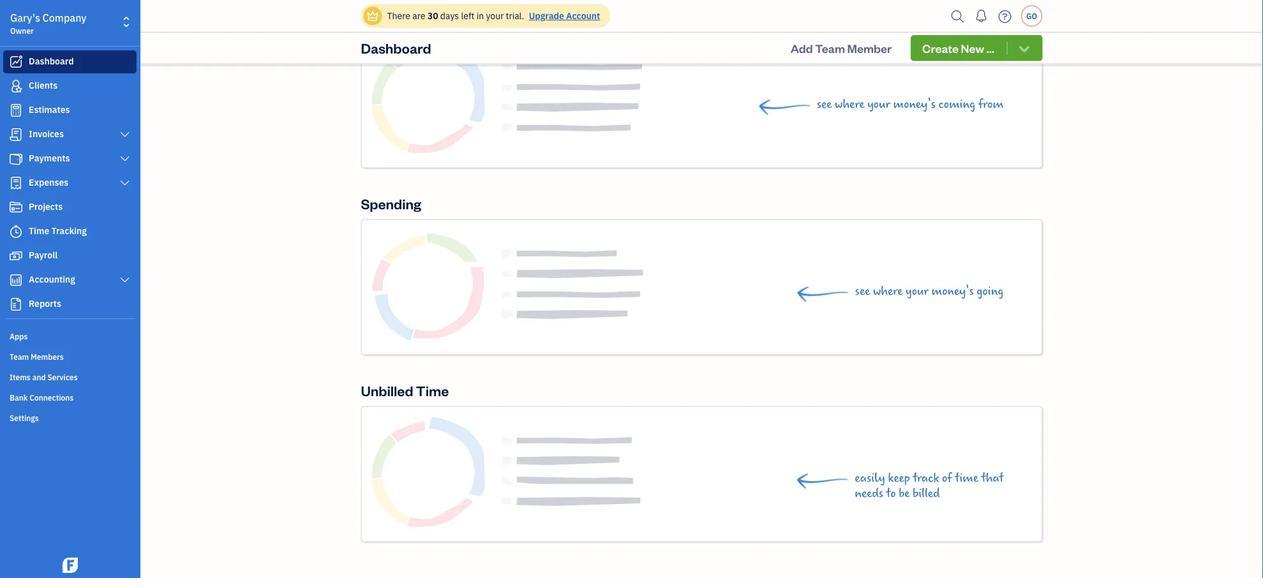 Task type: describe. For each thing, give the bounding box(es) containing it.
see where your money's coming from
[[817, 98, 1004, 112]]

chart image
[[8, 274, 24, 287]]

team members
[[10, 352, 64, 362]]

team inside button
[[815, 40, 845, 55]]

see for see where your money's coming from
[[817, 98, 832, 112]]

dashboard inside 'main' element
[[29, 55, 74, 67]]

items and services link
[[3, 367, 137, 386]]

revenue streams
[[361, 8, 473, 26]]

keep
[[888, 472, 910, 486]]

to
[[887, 487, 896, 501]]

invoices link
[[3, 123, 137, 146]]

expenses link
[[3, 172, 137, 195]]

chevrondown image
[[1017, 41, 1032, 55]]

account
[[566, 10, 600, 22]]

create new … button
[[911, 35, 1043, 61]]

apps
[[10, 331, 28, 342]]

bank connections
[[10, 393, 74, 403]]

clients
[[29, 79, 58, 91]]

client image
[[8, 80, 24, 93]]

search image
[[948, 7, 968, 26]]

items
[[10, 372, 31, 382]]

unbilled
[[361, 382, 413, 400]]

chevron large down image for payments
[[119, 154, 131, 164]]

create new …
[[923, 41, 995, 56]]

money image
[[8, 250, 24, 262]]

go button
[[1021, 5, 1043, 27]]

go to help image
[[995, 7, 1015, 26]]

owner
[[10, 26, 34, 36]]

streams
[[419, 8, 473, 26]]

members
[[31, 352, 64, 362]]

bank
[[10, 393, 28, 403]]

team members link
[[3, 347, 137, 366]]

revenue
[[361, 8, 416, 26]]

gary's company owner
[[10, 11, 87, 36]]

going
[[977, 285, 1004, 299]]

1 horizontal spatial dashboard
[[361, 39, 431, 57]]

reports link
[[3, 293, 137, 316]]

bank connections link
[[3, 388, 137, 407]]

left
[[461, 10, 475, 22]]

payroll
[[29, 249, 58, 261]]

company
[[43, 11, 87, 25]]

dashboard image
[[8, 56, 24, 68]]

invoices
[[29, 128, 64, 140]]

unbilled time
[[361, 382, 449, 400]]

track
[[913, 472, 939, 486]]

easily
[[855, 472, 885, 486]]

projects
[[29, 201, 63, 213]]

new
[[961, 41, 985, 56]]

add team member
[[791, 40, 892, 55]]

needs
[[855, 487, 884, 501]]

project image
[[8, 201, 24, 214]]

from
[[979, 98, 1004, 112]]



Task type: locate. For each thing, give the bounding box(es) containing it.
3 chevron large down image from the top
[[119, 178, 131, 188]]

1 horizontal spatial team
[[815, 40, 845, 55]]

0 horizontal spatial see
[[817, 98, 832, 112]]

money's left coming
[[893, 98, 936, 112]]

trial.
[[506, 10, 524, 22]]

chevron large down image
[[119, 130, 131, 140], [119, 154, 131, 164], [119, 178, 131, 188], [119, 275, 131, 285]]

chevron large down image up expenses link
[[119, 154, 131, 164]]

1 vertical spatial see
[[855, 285, 870, 299]]

freshbooks image
[[60, 558, 80, 573]]

in
[[477, 10, 484, 22]]

spending
[[361, 195, 421, 213]]

team inside 'main' element
[[10, 352, 29, 362]]

time tracking link
[[3, 220, 137, 243]]

of
[[942, 472, 952, 486]]

money's for going
[[932, 285, 974, 299]]

team
[[815, 40, 845, 55], [10, 352, 29, 362]]

easily keep track of time that needs to be billed
[[855, 472, 1004, 501]]

projects link
[[3, 196, 137, 219]]

member
[[848, 40, 892, 55]]

add
[[791, 40, 813, 55]]

money's left going at the right of the page
[[932, 285, 974, 299]]

2 chevron large down image from the top
[[119, 154, 131, 164]]

0 vertical spatial money's
[[893, 98, 936, 112]]

chevron large down image for expenses
[[119, 178, 131, 188]]

chevron large down image inside payments "link"
[[119, 154, 131, 164]]

notifications image
[[971, 3, 992, 29]]

accounting
[[29, 274, 75, 285]]

1 vertical spatial time
[[416, 382, 449, 400]]

gary's
[[10, 11, 40, 25]]

0 vertical spatial time
[[29, 225, 49, 237]]

2 vertical spatial your
[[906, 285, 929, 299]]

0 horizontal spatial your
[[486, 10, 504, 22]]

settings
[[10, 413, 39, 423]]

your
[[486, 10, 504, 22], [868, 98, 891, 112], [906, 285, 929, 299]]

see where your money's going
[[855, 285, 1004, 299]]

chevron large down image inside expenses link
[[119, 178, 131, 188]]

0 vertical spatial your
[[486, 10, 504, 22]]

billed
[[913, 487, 940, 501]]

tracking
[[51, 225, 87, 237]]

chevron large down image up payments "link"
[[119, 130, 131, 140]]

upgrade
[[529, 10, 564, 22]]

coming
[[939, 98, 976, 112]]

your for see where your money's coming from
[[868, 98, 891, 112]]

payment image
[[8, 153, 24, 165]]

reports
[[29, 298, 61, 310]]

1 vertical spatial your
[[868, 98, 891, 112]]

invoice image
[[8, 128, 24, 141]]

create
[[923, 41, 959, 56]]

days
[[440, 10, 459, 22]]

connections
[[30, 393, 74, 403]]

time inside 'main' element
[[29, 225, 49, 237]]

team right the add
[[815, 40, 845, 55]]

time right timer image
[[29, 225, 49, 237]]

estimates
[[29, 104, 70, 116]]

dashboard down revenue
[[361, 39, 431, 57]]

your for see where your money's going
[[906, 285, 929, 299]]

main element
[[0, 0, 172, 578]]

chevron large down image for accounting
[[119, 275, 131, 285]]

2 horizontal spatial your
[[906, 285, 929, 299]]

estimate image
[[8, 104, 24, 117]]

money's
[[893, 98, 936, 112], [932, 285, 974, 299]]

1 horizontal spatial time
[[416, 382, 449, 400]]

1 vertical spatial where
[[873, 285, 903, 299]]

where
[[835, 98, 865, 112], [873, 285, 903, 299]]

1 vertical spatial team
[[10, 352, 29, 362]]

services
[[48, 372, 78, 382]]

items and services
[[10, 372, 78, 382]]

time right unbilled
[[416, 382, 449, 400]]

chevron large down image for invoices
[[119, 130, 131, 140]]

are
[[413, 10, 425, 22]]

add team member button
[[779, 35, 904, 61]]

estimates link
[[3, 99, 137, 122]]

1 chevron large down image from the top
[[119, 130, 131, 140]]

and
[[32, 372, 46, 382]]

dashboard up clients
[[29, 55, 74, 67]]

apps link
[[3, 326, 137, 345]]

chevron large down image down payroll link
[[119, 275, 131, 285]]

…
[[987, 41, 995, 56]]

30
[[428, 10, 438, 22]]

1 horizontal spatial your
[[868, 98, 891, 112]]

0 vertical spatial team
[[815, 40, 845, 55]]

0 vertical spatial where
[[835, 98, 865, 112]]

0 vertical spatial see
[[817, 98, 832, 112]]

time
[[29, 225, 49, 237], [416, 382, 449, 400]]

0 horizontal spatial where
[[835, 98, 865, 112]]

money's for coming
[[893, 98, 936, 112]]

payments link
[[3, 147, 137, 170]]

time tracking
[[29, 225, 87, 237]]

that
[[982, 472, 1004, 486]]

payroll link
[[3, 245, 137, 267]]

there
[[387, 10, 410, 22]]

there are 30 days left in your trial. upgrade account
[[387, 10, 600, 22]]

settings link
[[3, 408, 137, 427]]

chevron large down image inside invoices link
[[119, 130, 131, 140]]

timer image
[[8, 225, 24, 238]]

go
[[1027, 11, 1037, 21]]

0 horizontal spatial team
[[10, 352, 29, 362]]

where for see where your money's coming from
[[835, 98, 865, 112]]

upgrade account link
[[526, 10, 600, 22]]

report image
[[8, 298, 24, 311]]

time
[[955, 472, 979, 486]]

where for see where your money's going
[[873, 285, 903, 299]]

1 horizontal spatial see
[[855, 285, 870, 299]]

clients link
[[3, 75, 137, 98]]

see for see where your money's going
[[855, 285, 870, 299]]

payments
[[29, 152, 70, 164]]

team down apps
[[10, 352, 29, 362]]

see
[[817, 98, 832, 112], [855, 285, 870, 299]]

be
[[899, 487, 910, 501]]

4 chevron large down image from the top
[[119, 275, 131, 285]]

expenses
[[29, 177, 68, 188]]

chevron large down image up projects link
[[119, 178, 131, 188]]

dashboard link
[[3, 50, 137, 73]]

chevron large down image inside accounting link
[[119, 275, 131, 285]]

expense image
[[8, 177, 24, 190]]

1 vertical spatial money's
[[932, 285, 974, 299]]

0 horizontal spatial dashboard
[[29, 55, 74, 67]]

crown image
[[366, 9, 380, 23]]

1 horizontal spatial where
[[873, 285, 903, 299]]

dashboard
[[361, 39, 431, 57], [29, 55, 74, 67]]

accounting link
[[3, 269, 137, 292]]

0 horizontal spatial time
[[29, 225, 49, 237]]



Task type: vqa. For each thing, say whether or not it's contained in the screenshot.
Track Your Spending Learn
no



